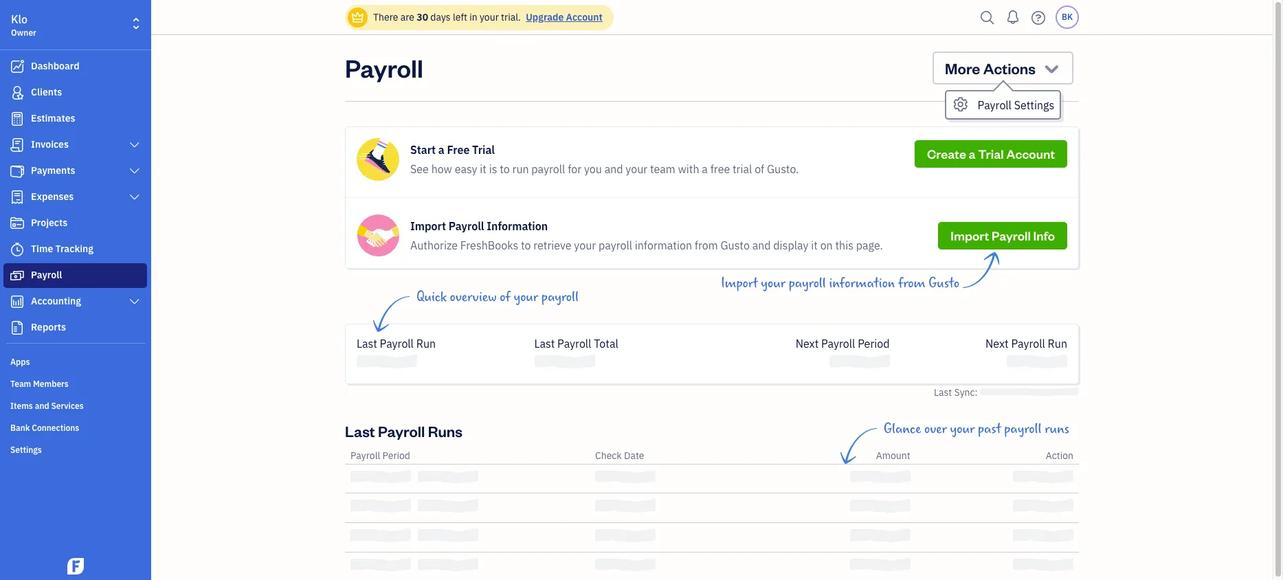 Task type: locate. For each thing, give the bounding box(es) containing it.
accounting link
[[3, 289, 147, 314]]

of right the trial
[[755, 162, 765, 176]]

run for next payroll run
[[1048, 337, 1067, 351]]

services
[[51, 401, 84, 411]]

payroll inside start a free trial see how easy it is to run payroll for you and your team with a free trial of gusto.
[[532, 162, 565, 176]]

2 vertical spatial and
[[35, 401, 49, 411]]

payroll inside main element
[[31, 269, 62, 281]]

0 horizontal spatial import
[[410, 219, 446, 233]]

apps link
[[3, 351, 147, 372]]

run for last payroll run
[[416, 337, 436, 351]]

runs
[[428, 421, 463, 440]]

chevron large down image inside the payments link
[[128, 166, 141, 177]]

account down payroll settings
[[1007, 146, 1055, 162]]

and right items
[[35, 401, 49, 411]]

2 horizontal spatial a
[[969, 146, 976, 162]]

your down display
[[761, 276, 786, 291]]

your right in at the top left of the page
[[480, 11, 499, 23]]

1 chevron large down image from the top
[[128, 192, 141, 203]]

past
[[978, 421, 1001, 437]]

2 horizontal spatial import
[[951, 228, 989, 243]]

and left display
[[752, 239, 771, 252]]

payroll inside import payroll information authorize freshbooks to retrieve your payroll information from gusto and display it on this page.
[[599, 239, 632, 252]]

bk
[[1062, 12, 1073, 22]]

bank connections
[[10, 423, 79, 433]]

and inside start a free trial see how easy it is to run payroll for you and your team with a free trial of gusto.
[[605, 162, 623, 176]]

1 next from the left
[[796, 337, 819, 351]]

0 horizontal spatial period
[[383, 449, 410, 462]]

0 vertical spatial chevron large down image
[[128, 192, 141, 203]]

quick overview of your payroll
[[417, 289, 579, 305]]

there are 30 days left in your trial. upgrade account
[[373, 11, 603, 23]]

chevron large down image
[[128, 192, 141, 203], [128, 296, 141, 307]]

0 vertical spatial chevron large down image
[[128, 140, 141, 151]]

import payroll info button
[[938, 222, 1067, 250]]

glance
[[884, 421, 921, 437]]

payroll up last payroll total
[[542, 289, 579, 305]]

import for import payroll info
[[951, 228, 989, 243]]

more actions
[[945, 58, 1036, 78]]

1 horizontal spatial account
[[1007, 146, 1055, 162]]

chevron large down image inside the accounting link
[[128, 296, 141, 307]]

1 horizontal spatial it
[[811, 239, 818, 252]]

0 horizontal spatial and
[[35, 401, 49, 411]]

apps
[[10, 357, 30, 367]]

1 horizontal spatial and
[[605, 162, 623, 176]]

account right upgrade
[[566, 11, 603, 23]]

estimate image
[[9, 112, 25, 126]]

chevron large down image for payments
[[128, 166, 141, 177]]

create a trial account
[[927, 146, 1055, 162]]

settings link
[[3, 439, 147, 460]]

gusto inside import payroll information authorize freshbooks to retrieve your payroll information from gusto and display it on this page.
[[721, 239, 750, 252]]

0 horizontal spatial settings
[[10, 445, 42, 455]]

klo
[[11, 12, 28, 26]]

1 horizontal spatial of
[[755, 162, 765, 176]]

0 vertical spatial and
[[605, 162, 623, 176]]

0 horizontal spatial gusto
[[721, 239, 750, 252]]

0 vertical spatial period
[[858, 337, 890, 351]]

0 horizontal spatial information
[[635, 239, 692, 252]]

0 horizontal spatial trial
[[472, 143, 495, 157]]

your
[[480, 11, 499, 23], [626, 162, 648, 176], [574, 239, 596, 252], [761, 276, 786, 291], [514, 289, 538, 305], [950, 421, 975, 437]]

2 run from the left
[[1048, 337, 1067, 351]]

chevron large down image down payroll link
[[128, 296, 141, 307]]

1 chevron large down image from the top
[[128, 140, 141, 151]]

freshbooks
[[460, 239, 518, 252]]

payroll period
[[351, 449, 410, 462]]

gusto
[[721, 239, 750, 252], [929, 276, 960, 291]]

on
[[820, 239, 833, 252]]

and right you
[[605, 162, 623, 176]]

trial inside "button"
[[978, 146, 1004, 162]]

notifications image
[[1002, 3, 1024, 31]]

your right retrieve
[[574, 239, 596, 252]]

settings
[[1014, 98, 1055, 112], [10, 445, 42, 455]]

time tracking link
[[3, 237, 147, 262]]

1 vertical spatial and
[[752, 239, 771, 252]]

last for last payroll run
[[357, 337, 377, 351]]

to right 'is'
[[500, 162, 510, 176]]

trial up 'is'
[[472, 143, 495, 157]]

there
[[373, 11, 398, 23]]

0 horizontal spatial a
[[438, 143, 445, 157]]

settings down bank
[[10, 445, 42, 455]]

your right overview
[[514, 289, 538, 305]]

last for last payroll total
[[534, 337, 555, 351]]

1 vertical spatial of
[[500, 289, 511, 305]]

payroll right retrieve
[[599, 239, 632, 252]]

import your payroll information from gusto
[[721, 276, 960, 291]]

free
[[447, 143, 470, 157]]

payroll
[[345, 52, 423, 84], [978, 98, 1012, 112], [449, 219, 484, 233], [992, 228, 1031, 243], [31, 269, 62, 281], [380, 337, 414, 351], [558, 337, 591, 351], [821, 337, 855, 351], [1011, 337, 1045, 351], [378, 421, 425, 440], [351, 449, 380, 462]]

bank connections link
[[3, 417, 147, 438]]

next for next payroll period
[[796, 337, 819, 351]]

of right overview
[[500, 289, 511, 305]]

main element
[[0, 0, 186, 580]]

0 horizontal spatial next
[[796, 337, 819, 351]]

projects
[[31, 217, 68, 229]]

payroll left for
[[532, 162, 565, 176]]

2 next from the left
[[986, 337, 1009, 351]]

to inside start a free trial see how easy it is to run payroll for you and your team with a free trial of gusto.
[[500, 162, 510, 176]]

items and services
[[10, 401, 84, 411]]

search image
[[977, 7, 999, 28]]

klo owner
[[11, 12, 36, 38]]

0 vertical spatial settings
[[1014, 98, 1055, 112]]

last for last sync :
[[934, 386, 952, 398]]

1 vertical spatial information
[[829, 276, 895, 291]]

0 horizontal spatial run
[[416, 337, 436, 351]]

settings down chevrondown icon at top right
[[1014, 98, 1055, 112]]

chevron large down image inside invoices link
[[128, 140, 141, 151]]

account
[[566, 11, 603, 23], [1007, 146, 1055, 162]]

a
[[438, 143, 445, 157], [969, 146, 976, 162], [702, 162, 708, 176]]

it left 'is'
[[480, 162, 487, 176]]

info
[[1033, 228, 1055, 243]]

import inside "button"
[[951, 228, 989, 243]]

1 horizontal spatial run
[[1048, 337, 1067, 351]]

payroll settings link
[[946, 91, 1060, 118]]

2 horizontal spatial and
[[752, 239, 771, 252]]

information inside import payroll information authorize freshbooks to retrieve your payroll information from gusto and display it on this page.
[[635, 239, 692, 252]]

report image
[[9, 321, 25, 335]]

time tracking
[[31, 243, 93, 255]]

and inside main element
[[35, 401, 49, 411]]

run
[[416, 337, 436, 351], [1048, 337, 1067, 351]]

timer image
[[9, 243, 25, 256]]

easy
[[455, 162, 477, 176]]

import for import payroll information authorize freshbooks to retrieve your payroll information from gusto and display it on this page.
[[410, 219, 446, 233]]

runs
[[1045, 421, 1070, 437]]

chevron large down image up 'expenses' link
[[128, 166, 141, 177]]

display
[[774, 239, 809, 252]]

period
[[858, 337, 890, 351], [383, 449, 410, 462]]

is
[[489, 162, 497, 176]]

0 vertical spatial account
[[566, 11, 603, 23]]

0 vertical spatial to
[[500, 162, 510, 176]]

1 vertical spatial settings
[[10, 445, 42, 455]]

a for start
[[438, 143, 445, 157]]

trial right 'create'
[[978, 146, 1004, 162]]

0 vertical spatial information
[[635, 239, 692, 252]]

0 vertical spatial it
[[480, 162, 487, 176]]

of
[[755, 162, 765, 176], [500, 289, 511, 305]]

2 chevron large down image from the top
[[128, 296, 141, 307]]

2 chevron large down image from the top
[[128, 166, 141, 177]]

1 vertical spatial account
[[1007, 146, 1055, 162]]

it left on
[[811, 239, 818, 252]]

0 horizontal spatial it
[[480, 162, 487, 176]]

and
[[605, 162, 623, 176], [752, 239, 771, 252], [35, 401, 49, 411]]

1 horizontal spatial import
[[721, 276, 758, 291]]

1 vertical spatial gusto
[[929, 276, 960, 291]]

next
[[796, 337, 819, 351], [986, 337, 1009, 351]]

reports
[[31, 321, 66, 333]]

team members
[[10, 379, 69, 389]]

0 horizontal spatial to
[[500, 162, 510, 176]]

chevron large down image inside 'expenses' link
[[128, 192, 141, 203]]

30
[[417, 11, 428, 23]]

payment image
[[9, 164, 25, 178]]

0 vertical spatial gusto
[[721, 239, 750, 252]]

action
[[1046, 449, 1074, 462]]

0 vertical spatial of
[[755, 162, 765, 176]]

chevron large down image
[[128, 140, 141, 151], [128, 166, 141, 177]]

1 horizontal spatial settings
[[1014, 98, 1055, 112]]

0 horizontal spatial from
[[695, 239, 718, 252]]

1 vertical spatial chevron large down image
[[128, 296, 141, 307]]

1 run from the left
[[416, 337, 436, 351]]

check
[[595, 449, 622, 462]]

payroll settings
[[978, 98, 1055, 112]]

items
[[10, 401, 33, 411]]

information
[[487, 219, 548, 233]]

1 vertical spatial to
[[521, 239, 531, 252]]

items and services link
[[3, 395, 147, 416]]

your left team
[[626, 162, 648, 176]]

invoices
[[31, 138, 69, 151]]

0 horizontal spatial of
[[500, 289, 511, 305]]

1 horizontal spatial next
[[986, 337, 1009, 351]]

1 vertical spatial period
[[383, 449, 410, 462]]

0 vertical spatial from
[[695, 239, 718, 252]]

1 vertical spatial it
[[811, 239, 818, 252]]

1 horizontal spatial from
[[898, 276, 926, 291]]

sync
[[954, 386, 975, 398]]

next payroll run
[[986, 337, 1067, 351]]

chevron large down image up the payments link
[[128, 140, 141, 151]]

a inside create a trial account "button"
[[969, 146, 976, 162]]

free
[[711, 162, 730, 176]]

invoice image
[[9, 138, 25, 152]]

more
[[945, 58, 980, 78]]

you
[[584, 162, 602, 176]]

freshbooks image
[[65, 558, 87, 575]]

to down information
[[521, 239, 531, 252]]

1 horizontal spatial trial
[[978, 146, 1004, 162]]

see
[[410, 162, 429, 176]]

1 vertical spatial chevron large down image
[[128, 166, 141, 177]]

last
[[357, 337, 377, 351], [534, 337, 555, 351], [934, 386, 952, 398], [345, 421, 375, 440]]

import inside import payroll information authorize freshbooks to retrieve your payroll information from gusto and display it on this page.
[[410, 219, 446, 233]]

owner
[[11, 27, 36, 38]]

chevron large down image up the projects "link"
[[128, 192, 141, 203]]

0 horizontal spatial account
[[566, 11, 603, 23]]

account inside "button"
[[1007, 146, 1055, 162]]

projects link
[[3, 211, 147, 236]]

1 horizontal spatial to
[[521, 239, 531, 252]]



Task type: vqa. For each thing, say whether or not it's contained in the screenshot.
organize,
no



Task type: describe. For each thing, give the bounding box(es) containing it.
gusto.
[[767, 162, 799, 176]]

glance over your past payroll runs
[[884, 421, 1070, 437]]

invoices link
[[3, 133, 147, 157]]

upgrade
[[526, 11, 564, 23]]

this
[[835, 239, 854, 252]]

payroll right the past
[[1004, 421, 1042, 437]]

page.
[[856, 239, 883, 252]]

chevron large down image for accounting
[[128, 296, 141, 307]]

1 horizontal spatial period
[[858, 337, 890, 351]]

1 vertical spatial from
[[898, 276, 926, 291]]

create a trial account button
[[915, 140, 1067, 168]]

of inside start a free trial see how easy it is to run payroll for you and your team with a free trial of gusto.
[[755, 162, 765, 176]]

next payroll period
[[796, 337, 890, 351]]

time
[[31, 243, 53, 255]]

money image
[[9, 269, 25, 283]]

payroll link
[[3, 263, 147, 288]]

project image
[[9, 217, 25, 230]]

in
[[470, 11, 477, 23]]

a for create
[[969, 146, 976, 162]]

payroll down display
[[789, 276, 826, 291]]

overview
[[450, 289, 497, 305]]

chevron large down image for invoices
[[128, 140, 141, 151]]

payments
[[31, 164, 75, 177]]

go to help image
[[1028, 7, 1050, 28]]

clients
[[31, 86, 62, 98]]

total
[[594, 337, 619, 351]]

next for next payroll run
[[986, 337, 1009, 351]]

last payroll total
[[534, 337, 619, 351]]

upgrade account link
[[523, 11, 603, 23]]

your inside start a free trial see how easy it is to run payroll for you and your team with a free trial of gusto.
[[626, 162, 648, 176]]

run
[[512, 162, 529, 176]]

1 horizontal spatial gusto
[[929, 276, 960, 291]]

retrieve
[[534, 239, 572, 252]]

payroll inside import payroll information authorize freshbooks to retrieve your payroll information from gusto and display it on this page.
[[449, 219, 484, 233]]

authorize
[[410, 239, 458, 252]]

import for import your payroll information from gusto
[[721, 276, 758, 291]]

chevron large down image for expenses
[[128, 192, 141, 203]]

bk button
[[1056, 5, 1079, 29]]

create
[[927, 146, 966, 162]]

date
[[624, 449, 644, 462]]

import payroll info
[[951, 228, 1055, 243]]

more actions button
[[933, 52, 1074, 85]]

trial.
[[501, 11, 521, 23]]

estimates link
[[3, 107, 147, 131]]

settings inside main element
[[10, 445, 42, 455]]

expenses link
[[3, 185, 147, 210]]

tracking
[[55, 243, 93, 255]]

trial inside start a free trial see how easy it is to run payroll for you and your team with a free trial of gusto.
[[472, 143, 495, 157]]

it inside start a free trial see how easy it is to run payroll for you and your team with a free trial of gusto.
[[480, 162, 487, 176]]

quick
[[417, 289, 447, 305]]

amount
[[876, 449, 911, 462]]

are
[[401, 11, 414, 23]]

actions
[[983, 58, 1036, 78]]

expense image
[[9, 190, 25, 204]]

over
[[925, 421, 947, 437]]

start a free trial see how easy it is to run payroll for you and your team with a free trial of gusto.
[[410, 143, 799, 176]]

dashboard
[[31, 60, 79, 72]]

your inside import payroll information authorize freshbooks to retrieve your payroll information from gusto and display it on this page.
[[574, 239, 596, 252]]

how
[[431, 162, 452, 176]]

members
[[33, 379, 69, 389]]

days
[[431, 11, 451, 23]]

expenses
[[31, 190, 74, 203]]

team
[[650, 162, 676, 176]]

crown image
[[351, 10, 365, 24]]

last payroll runs
[[345, 421, 463, 440]]

from inside import payroll information authorize freshbooks to retrieve your payroll information from gusto and display it on this page.
[[695, 239, 718, 252]]

chart image
[[9, 295, 25, 309]]

1 horizontal spatial a
[[702, 162, 708, 176]]

client image
[[9, 86, 25, 100]]

last sync :
[[934, 386, 980, 398]]

your right over
[[950, 421, 975, 437]]

start
[[410, 143, 436, 157]]

connections
[[32, 423, 79, 433]]

chevrondown image
[[1042, 58, 1061, 78]]

to inside import payroll information authorize freshbooks to retrieve your payroll information from gusto and display it on this page.
[[521, 239, 531, 252]]

payroll inside "button"
[[992, 228, 1031, 243]]

clients link
[[3, 80, 147, 105]]

trial
[[733, 162, 752, 176]]

it inside import payroll information authorize freshbooks to retrieve your payroll information from gusto and display it on this page.
[[811, 239, 818, 252]]

1 horizontal spatial information
[[829, 276, 895, 291]]

bank
[[10, 423, 30, 433]]

check date
[[595, 449, 644, 462]]

dashboard link
[[3, 54, 147, 79]]

and inside import payroll information authorize freshbooks to retrieve your payroll information from gusto and display it on this page.
[[752, 239, 771, 252]]

left
[[453, 11, 467, 23]]

dashboard image
[[9, 60, 25, 74]]

team
[[10, 379, 31, 389]]

accounting
[[31, 295, 81, 307]]

import payroll information authorize freshbooks to retrieve your payroll information from gusto and display it on this page.
[[410, 219, 883, 252]]

:
[[975, 386, 978, 398]]

last for last payroll runs
[[345, 421, 375, 440]]

reports link
[[3, 316, 147, 340]]

for
[[568, 162, 582, 176]]

team members link
[[3, 373, 147, 394]]



